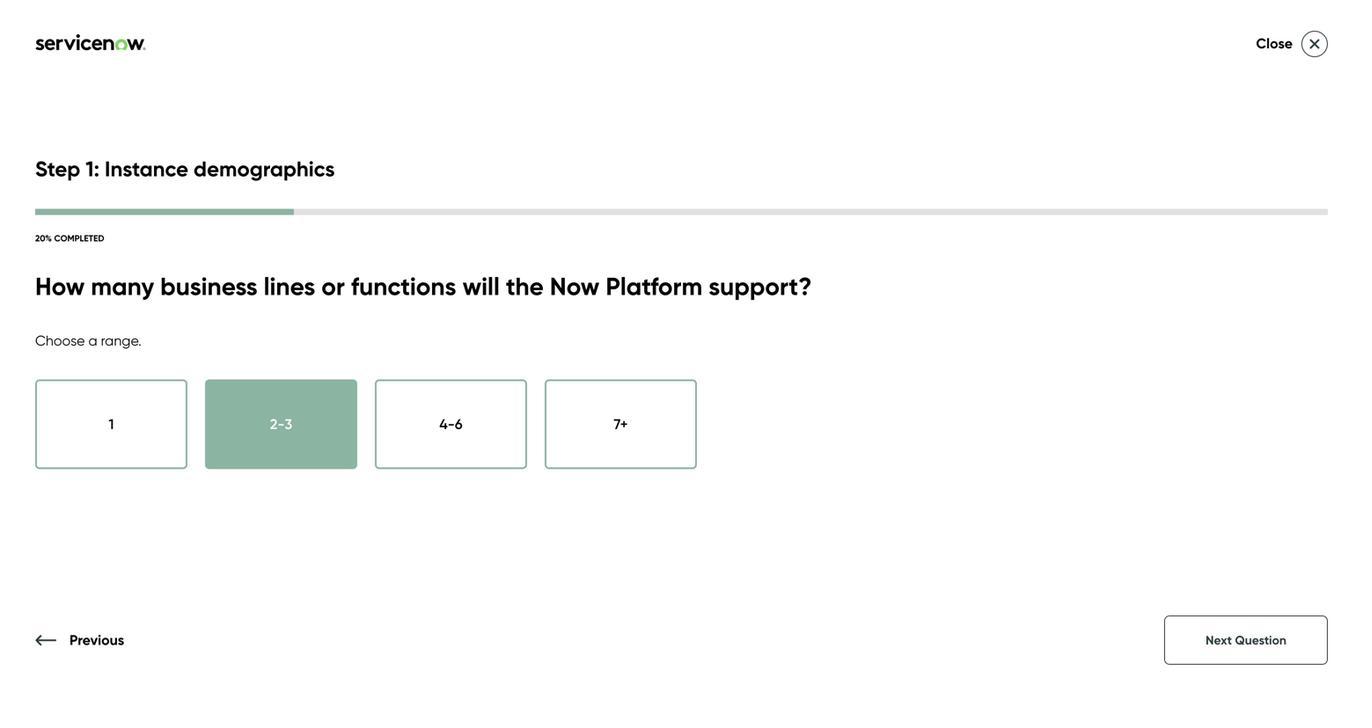 Task type: vqa. For each thing, say whether or not it's contained in the screenshot.
3
yes



Task type: describe. For each thing, give the bounding box(es) containing it.
connect with us
[[35, 630, 147, 647]]

next
[[1206, 633, 1232, 648]]

with
[[98, 630, 128, 647]]

how
[[35, 271, 85, 302]]

many
[[91, 271, 154, 302]]

demographics
[[194, 156, 335, 182]]

team
[[1193, 193, 1299, 245]]

next question
[[1206, 633, 1287, 648]]

functions
[[351, 271, 456, 302]]

previous
[[70, 632, 124, 649]]

20%
[[35, 233, 52, 244]]

3
[[285, 416, 292, 433]]

2-
[[270, 416, 285, 433]]

4-6
[[439, 416, 462, 433]]

6
[[455, 416, 462, 433]]

7+
[[614, 416, 628, 433]]

step
[[35, 156, 80, 182]]

1 vertical spatial platform
[[606, 271, 702, 302]]

support?
[[709, 271, 812, 302]]

range.
[[101, 332, 142, 349]]

completed
[[54, 233, 104, 244]]

1
[[109, 416, 114, 433]]

servicenow
[[776, 193, 1006, 245]]

4-
[[439, 416, 455, 433]]

estimator
[[776, 248, 962, 300]]

the
[[506, 271, 544, 302]]

question
[[1235, 633, 1287, 648]]

1:
[[86, 156, 99, 182]]

or
[[321, 271, 345, 302]]



Task type: locate. For each thing, give the bounding box(es) containing it.
now
[[550, 271, 600, 302]]

instance
[[105, 156, 188, 182]]

2-3
[[270, 416, 292, 433]]

20% completed
[[35, 233, 104, 244]]

us
[[132, 630, 147, 647]]

next question link
[[1164, 616, 1328, 665]]

business
[[160, 271, 257, 302]]

servicenow platform team estimator
[[776, 193, 1299, 300]]

0 horizontal spatial platform
[[606, 271, 702, 302]]

choose a range.
[[35, 332, 142, 349]]

connect
[[35, 630, 94, 647]]

platform inside servicenow platform team estimator
[[1017, 193, 1183, 245]]

will
[[462, 271, 500, 302]]

how many business lines or functions will the now platform support?
[[35, 271, 812, 302]]

close
[[1256, 35, 1293, 52]]

platform
[[1017, 193, 1183, 245], [606, 271, 702, 302]]

choose
[[35, 332, 85, 349]]

0 vertical spatial platform
[[1017, 193, 1183, 245]]

step 1: instance demographics
[[35, 156, 335, 182]]

1 horizontal spatial platform
[[1017, 193, 1183, 245]]

lines
[[264, 271, 315, 302]]

a
[[88, 332, 97, 349]]



